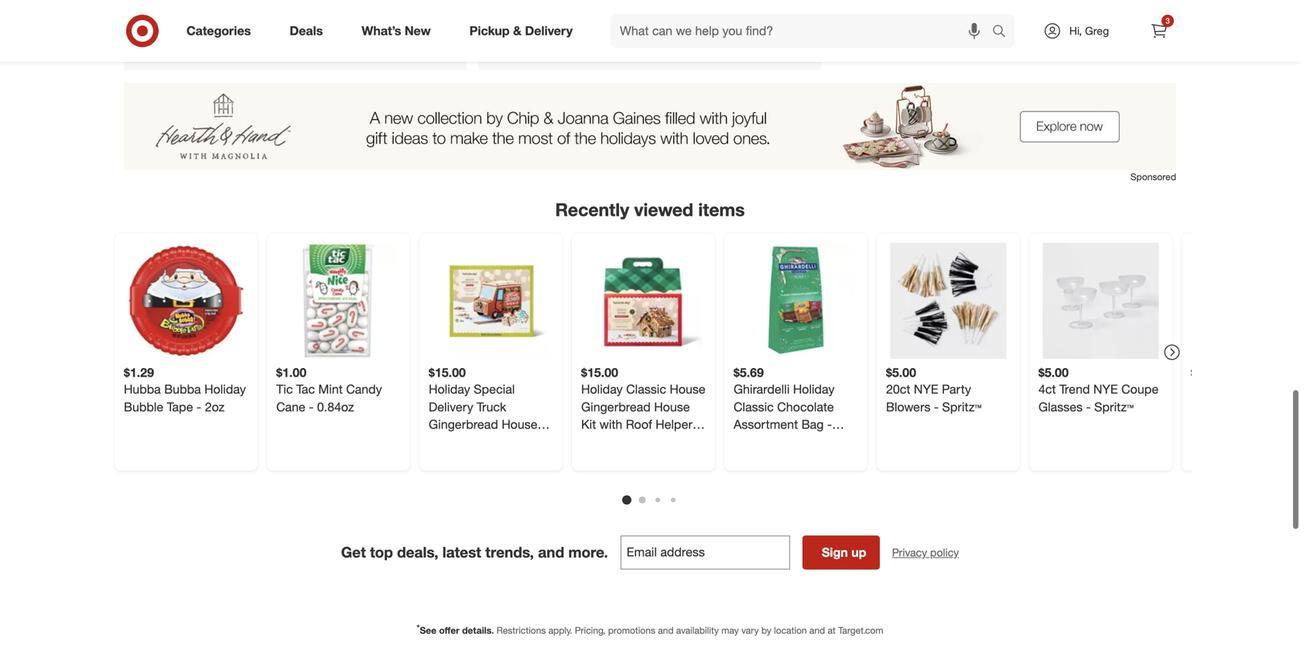 Task type: vqa. For each thing, say whether or not it's contained in the screenshot.
"When" within the $27.99 When Purchased Online
no



Task type: describe. For each thing, give the bounding box(es) containing it.
see
[[420, 618, 437, 630]]

what's new link
[[349, 14, 450, 48]]

deals link
[[277, 14, 342, 48]]

ghirardelli
[[734, 375, 790, 390]]

$15.99 big dot of happines
[[1192, 358, 1301, 479]]

location
[[774, 618, 807, 630]]

0 vertical spatial house
[[670, 375, 706, 390]]

ghirardelli holiday classic chocolate assortment bag - 6.29oz image
[[738, 236, 855, 352]]

$15.00 for $15.00 holiday special delivery truck gingerbread house kit - 35oz - favorite day™
[[429, 358, 466, 373]]

hi, greg
[[1070, 24, 1110, 38]]

big
[[1192, 375, 1210, 390]]

$5.69 ghirardelli holiday classic chocolate assortment bag - 6.29oz
[[734, 358, 835, 443]]

- right 35oz
[[486, 428, 491, 443]]

gingerbread inside $15.00 holiday classic house gingerbread house kit with roof helper - 38.8oz - favorite day™
[[582, 393, 651, 408]]

tac
[[296, 375, 315, 390]]

top
[[370, 537, 393, 555]]

nye inside $5.00 4ct trend nye coupe glasses - spritz™
[[1094, 375, 1119, 390]]

offer
[[439, 618, 460, 630]]

$1.29 hubba bubba holiday bubble tape - 2oz
[[124, 358, 246, 408]]

1 shop from the left
[[205, 27, 226, 38]]

greg
[[1086, 24, 1110, 38]]

tic tac mint candy cane - 0.84oz image
[[281, 236, 397, 352]]

what's new
[[362, 23, 431, 38]]

$15.00 holiday special delivery truck gingerbread house kit - 35oz - favorite day™
[[429, 358, 538, 461]]

privacy
[[893, 539, 928, 553]]

sign
[[822, 538, 849, 554]]

bubble
[[124, 393, 164, 408]]

coupe
[[1122, 375, 1159, 390]]

* see offer details. restrictions apply. pricing, promotions and availability may vary by location and at target.com
[[417, 616, 884, 630]]

bag
[[802, 410, 824, 425]]

holiday inside $5.69 ghirardelli holiday classic chocolate assortment bag - 6.29oz
[[794, 375, 835, 390]]

&
[[513, 23, 522, 38]]

nye inside $5.00 20ct nye party blowers - spritz™
[[914, 375, 939, 390]]

up
[[852, 538, 867, 554]]

store info link for first shop this store button from left
[[136, 20, 189, 45]]

$15.99
[[1192, 358, 1229, 373]]

- inside the $1.29 hubba bubba holiday bubble tape - 2oz
[[197, 393, 202, 408]]

latest
[[443, 537, 482, 555]]

20ct nye party blowers - spritz™ image
[[891, 236, 1007, 352]]

holiday inside the $1.29 hubba bubba holiday bubble tape - 2oz
[[205, 375, 246, 390]]

vary
[[742, 618, 759, 630]]

pickup & delivery
[[470, 23, 573, 38]]

hi,
[[1070, 24, 1083, 38]]

spritz™ inside $5.00 4ct trend nye coupe glasses - spritz™
[[1095, 393, 1135, 408]]

kit inside $15.00 holiday special delivery truck gingerbread house kit - 35oz - favorite day™
[[429, 428, 444, 443]]

$1.00 tic tac mint candy cane - 0.84oz
[[276, 358, 382, 408]]

$1.29
[[124, 358, 154, 373]]

candy
[[346, 375, 382, 390]]

new
[[405, 23, 431, 38]]

$15.00 holiday classic house gingerbread house kit with roof helper - 38.8oz - favorite day™
[[582, 358, 706, 443]]

favorite inside $15.00 holiday special delivery truck gingerbread house kit - 35oz - favorite day™
[[494, 428, 538, 443]]

holiday special delivery truck gingerbread house kit - 35oz - favorite day™ image
[[433, 236, 549, 352]]

1 horizontal spatial and
[[658, 618, 674, 630]]

recently
[[556, 192, 630, 214]]

sign up
[[822, 538, 867, 554]]

by
[[762, 618, 772, 630]]

holiday inside $15.00 holiday classic house gingerbread house kit with roof helper - 38.8oz - favorite day™
[[582, 375, 623, 390]]

blowers
[[887, 393, 931, 408]]

3
[[1166, 16, 1171, 26]]

- inside $1.00 tic tac mint candy cane - 0.84oz
[[309, 393, 314, 408]]

get
[[341, 537, 366, 555]]

truck
[[477, 393, 507, 408]]

favorite inside $15.00 holiday classic house gingerbread house kit with roof helper - 38.8oz - favorite day™
[[630, 428, 674, 443]]

- inside $5.69 ghirardelli holiday classic chocolate assortment bag - 6.29oz
[[828, 410, 833, 425]]

2oz
[[205, 393, 225, 408]]

1 shop this store button from the left
[[198, 20, 274, 45]]

categories
[[187, 23, 251, 38]]

trend
[[1060, 375, 1091, 390]]

1 store from the left
[[143, 27, 164, 38]]

may
[[722, 618, 739, 630]]

4ct
[[1039, 375, 1057, 390]]

3 link
[[1143, 14, 1177, 48]]

4ct trend nye coupe glasses - spritz™ image
[[1043, 236, 1160, 352]]

$1.00
[[276, 358, 307, 373]]

happines
[[1251, 375, 1301, 390]]

$5.00 for 4ct
[[1039, 358, 1069, 373]]

deals
[[290, 23, 323, 38]]

$5.00 for 20ct
[[887, 358, 917, 373]]

6.29oz
[[734, 428, 771, 443]]

of
[[1237, 375, 1247, 390]]

20ct
[[887, 375, 911, 390]]

helper
[[656, 410, 693, 425]]

store info link for 2nd shop this store button from the left
[[491, 20, 544, 45]]

What can we help you find? suggestions appear below search field
[[611, 14, 997, 48]]



Task type: locate. For each thing, give the bounding box(es) containing it.
and left availability
[[658, 618, 674, 630]]

more.
[[569, 537, 608, 555]]

1 vertical spatial house
[[654, 393, 690, 408]]

delivery up 35oz
[[429, 393, 474, 408]]

2 store info link from the left
[[491, 20, 544, 45]]

- right bag
[[828, 410, 833, 425]]

1 horizontal spatial $5.00
[[1039, 358, 1069, 373]]

spritz™ down party
[[943, 393, 982, 408]]

1 horizontal spatial shop
[[560, 27, 581, 38]]

0 horizontal spatial $15.00
[[429, 358, 466, 373]]

$15.00 up 35oz
[[429, 358, 466, 373]]

day™ inside $15.00 holiday classic house gingerbread house kit with roof helper - 38.8oz - favorite day™
[[677, 428, 706, 443]]

$15.00 up with
[[582, 358, 619, 373]]

4 store from the left
[[601, 27, 622, 38]]

promotions
[[609, 618, 656, 630]]

day™ down helper
[[677, 428, 706, 443]]

restrictions
[[497, 618, 546, 630]]

store info
[[143, 27, 182, 38], [498, 27, 537, 38]]

1 horizontal spatial shop this store
[[560, 27, 622, 38]]

*
[[417, 616, 420, 626]]

this
[[229, 27, 243, 38], [584, 27, 599, 38]]

day™ down 35oz
[[429, 446, 457, 461]]

categories link
[[173, 14, 270, 48]]

$5.69
[[734, 358, 764, 373]]

0.84oz
[[317, 393, 354, 408]]

pickup & delivery link
[[457, 14, 592, 48]]

this left 'deals'
[[229, 27, 243, 38]]

$15.00 inside $15.00 holiday classic house gingerbread house kit with roof helper - 38.8oz - favorite day™
[[582, 358, 619, 373]]

recently viewed items
[[556, 192, 745, 214]]

classic inside $5.69 ghirardelli holiday classic chocolate assortment bag - 6.29oz
[[734, 393, 774, 408]]

assortment
[[734, 410, 799, 425]]

info
[[167, 27, 182, 38], [522, 27, 537, 38]]

day™ inside $15.00 holiday special delivery truck gingerbread house kit - 35oz - favorite day™
[[429, 446, 457, 461]]

2 vertical spatial house
[[502, 410, 538, 425]]

1 horizontal spatial info
[[522, 27, 537, 38]]

viewed
[[635, 192, 694, 214]]

kit left 35oz
[[429, 428, 444, 443]]

delivery
[[525, 23, 573, 38], [429, 393, 474, 408]]

shop this store for 2nd shop this store button from the left
[[560, 27, 622, 38]]

classic up roof
[[627, 375, 667, 390]]

1 horizontal spatial gingerbread
[[582, 393, 651, 408]]

holiday inside $15.00 holiday special delivery truck gingerbread house kit - 35oz - favorite day™
[[429, 375, 471, 390]]

- inside $5.00 4ct trend nye coupe glasses - spritz™
[[1087, 393, 1092, 408]]

gingerbread up with
[[582, 393, 651, 408]]

store info link
[[136, 20, 189, 45], [491, 20, 544, 45]]

store info for store info 'link' associated with 2nd shop this store button from the left
[[498, 27, 537, 38]]

0 vertical spatial day™
[[677, 428, 706, 443]]

what's
[[362, 23, 401, 38]]

2 spritz™ from the left
[[1095, 393, 1135, 408]]

3 holiday from the left
[[582, 375, 623, 390]]

- left 2oz
[[197, 393, 202, 408]]

2 shop this store from the left
[[560, 27, 622, 38]]

shop this store left 'deals'
[[205, 27, 267, 38]]

dot
[[1214, 375, 1233, 390]]

holiday classic house gingerbread house kit with roof helper - 38.8oz - favorite day™ image
[[586, 236, 702, 352]]

privacy policy
[[893, 539, 960, 553]]

classic inside $15.00 holiday classic house gingerbread house kit with roof helper - 38.8oz - favorite day™
[[627, 375, 667, 390]]

1 shop this store from the left
[[205, 27, 267, 38]]

hubba bubba holiday bubble tape - 2oz image
[[128, 236, 244, 352]]

holiday left special
[[429, 375, 471, 390]]

1 horizontal spatial store info link
[[491, 20, 544, 45]]

shop this store button right the &
[[553, 20, 629, 45]]

sign up button
[[803, 529, 880, 563]]

classic down the ghirardelli
[[734, 393, 774, 408]]

1 horizontal spatial $15.00
[[582, 358, 619, 373]]

0 horizontal spatial $5.00
[[887, 358, 917, 373]]

1 vertical spatial gingerbread
[[429, 410, 499, 425]]

0 horizontal spatial nye
[[914, 375, 939, 390]]

and left at
[[810, 618, 826, 630]]

1 holiday from the left
[[205, 375, 246, 390]]

$15.00 inside $15.00 holiday special delivery truck gingerbread house kit - 35oz - favorite day™
[[429, 358, 466, 373]]

1 horizontal spatial favorite
[[630, 428, 674, 443]]

2 holiday from the left
[[429, 375, 471, 390]]

kit inside $15.00 holiday classic house gingerbread house kit with roof helper - 38.8oz - favorite day™
[[582, 410, 596, 425]]

shop
[[205, 27, 226, 38], [560, 27, 581, 38]]

0 horizontal spatial shop this store
[[205, 27, 267, 38]]

0 vertical spatial delivery
[[525, 23, 573, 38]]

0 vertical spatial gingerbread
[[582, 393, 651, 408]]

at
[[828, 618, 836, 630]]

spritz™
[[943, 393, 982, 408], [1095, 393, 1135, 408]]

details.
[[462, 618, 494, 630]]

classic
[[627, 375, 667, 390], [734, 393, 774, 408]]

0 horizontal spatial store info
[[143, 27, 182, 38]]

shop this store right the &
[[560, 27, 622, 38]]

deals,
[[397, 537, 439, 555]]

38.8oz
[[582, 428, 619, 443]]

0 horizontal spatial spritz™
[[943, 393, 982, 408]]

- left 35oz
[[447, 428, 452, 443]]

roof
[[626, 410, 653, 425]]

1 horizontal spatial spritz™
[[1095, 393, 1135, 408]]

$5.00 up 4ct
[[1039, 358, 1069, 373]]

store info for first shop this store button from left store info 'link'
[[143, 27, 182, 38]]

0 horizontal spatial classic
[[627, 375, 667, 390]]

favorite down truck
[[494, 428, 538, 443]]

items
[[699, 192, 745, 214]]

kit
[[582, 410, 596, 425], [429, 428, 444, 443]]

2 this from the left
[[584, 27, 599, 38]]

search
[[986, 25, 1023, 40]]

policy
[[931, 539, 960, 553]]

trends,
[[486, 537, 534, 555]]

1 store info from the left
[[143, 27, 182, 38]]

hubba
[[124, 375, 161, 390]]

0 horizontal spatial and
[[538, 537, 565, 555]]

0 horizontal spatial gingerbread
[[429, 410, 499, 425]]

1 horizontal spatial delivery
[[525, 23, 573, 38]]

1 horizontal spatial classic
[[734, 393, 774, 408]]

1 horizontal spatial nye
[[1094, 375, 1119, 390]]

- right helper
[[696, 410, 701, 425]]

nye
[[914, 375, 939, 390], [1094, 375, 1119, 390]]

0 horizontal spatial delivery
[[429, 393, 474, 408]]

this right pickup & delivery
[[584, 27, 599, 38]]

1 info from the left
[[167, 27, 182, 38]]

1 horizontal spatial store info
[[498, 27, 537, 38]]

1 store info link from the left
[[136, 20, 189, 45]]

and
[[538, 537, 565, 555], [658, 618, 674, 630], [810, 618, 826, 630]]

pickup
[[470, 23, 510, 38]]

gingerbread up 35oz
[[429, 410, 499, 425]]

None text field
[[621, 529, 790, 563]]

favorite down roof
[[630, 428, 674, 443]]

holiday
[[205, 375, 246, 390], [429, 375, 471, 390], [582, 375, 623, 390], [794, 375, 835, 390]]

tic
[[276, 375, 293, 390]]

mint
[[319, 375, 343, 390]]

glasses
[[1039, 393, 1083, 408]]

search button
[[986, 14, 1023, 51]]

0 horizontal spatial shop
[[205, 27, 226, 38]]

1 vertical spatial classic
[[734, 393, 774, 408]]

info left the categories
[[167, 27, 182, 38]]

1 nye from the left
[[914, 375, 939, 390]]

2 store from the left
[[246, 27, 267, 38]]

1 spritz™ from the left
[[943, 393, 982, 408]]

0 vertical spatial kit
[[582, 410, 596, 425]]

1 vertical spatial delivery
[[429, 393, 474, 408]]

house inside $15.00 holiday special delivery truck gingerbread house kit - 35oz - favorite day™
[[502, 410, 538, 425]]

1 horizontal spatial this
[[584, 27, 599, 38]]

2 store info from the left
[[498, 27, 537, 38]]

0 horizontal spatial info
[[167, 27, 182, 38]]

shop this store button left 'deals'
[[198, 20, 274, 45]]

spritz™ inside $5.00 20ct nye party blowers - spritz™
[[943, 393, 982, 408]]

2 $15.00 from the left
[[582, 358, 619, 373]]

1 favorite from the left
[[494, 428, 538, 443]]

4 holiday from the left
[[794, 375, 835, 390]]

2 nye from the left
[[1094, 375, 1119, 390]]

$15.00 for $15.00 holiday classic house gingerbread house kit with roof helper - 38.8oz - favorite day™
[[582, 358, 619, 373]]

sponsored
[[1131, 164, 1177, 176]]

holiday up with
[[582, 375, 623, 390]]

delivery right the &
[[525, 23, 573, 38]]

holiday up 2oz
[[205, 375, 246, 390]]

1 vertical spatial kit
[[429, 428, 444, 443]]

shop this store button
[[198, 20, 274, 45], [553, 20, 629, 45]]

delivery inside $15.00 holiday special delivery truck gingerbread house kit - 35oz - favorite day™
[[429, 393, 474, 408]]

- down with
[[622, 428, 627, 443]]

holiday up chocolate
[[794, 375, 835, 390]]

gingerbread
[[582, 393, 651, 408], [429, 410, 499, 425]]

- down trend
[[1087, 393, 1092, 408]]

pricing,
[[575, 618, 606, 630]]

- inside $5.00 20ct nye party blowers - spritz™
[[935, 393, 939, 408]]

2 $5.00 from the left
[[1039, 358, 1069, 373]]

1 this from the left
[[229, 27, 243, 38]]

availability
[[677, 618, 719, 630]]

$5.00 inside $5.00 4ct trend nye coupe glasses - spritz™
[[1039, 358, 1069, 373]]

2 shop this store button from the left
[[553, 20, 629, 45]]

2 horizontal spatial and
[[810, 618, 826, 630]]

1 horizontal spatial shop this store button
[[553, 20, 629, 45]]

35oz
[[456, 428, 482, 443]]

1 horizontal spatial day™
[[677, 428, 706, 443]]

day™
[[677, 428, 706, 443], [429, 446, 457, 461]]

kit up 38.8oz
[[582, 410, 596, 425]]

- down tac
[[309, 393, 314, 408]]

2 shop from the left
[[560, 27, 581, 38]]

$5.00 up 20ct
[[887, 358, 917, 373]]

privacy policy link
[[893, 538, 960, 554]]

target.com
[[839, 618, 884, 630]]

1 $15.00 from the left
[[429, 358, 466, 373]]

advertisement region
[[124, 76, 1177, 163]]

1 horizontal spatial kit
[[582, 410, 596, 425]]

0 horizontal spatial day™
[[429, 446, 457, 461]]

nye up blowers
[[914, 375, 939, 390]]

info right the &
[[522, 27, 537, 38]]

spritz™ down the coupe
[[1095, 393, 1135, 408]]

tape
[[167, 393, 193, 408]]

$5.00 4ct trend nye coupe glasses - spritz™
[[1039, 358, 1159, 408]]

1 $5.00 from the left
[[887, 358, 917, 373]]

$5.00
[[887, 358, 917, 373], [1039, 358, 1069, 373]]

gingerbread inside $15.00 holiday special delivery truck gingerbread house kit - 35oz - favorite day™
[[429, 410, 499, 425]]

bubba
[[164, 375, 201, 390]]

special
[[474, 375, 515, 390]]

and left more.
[[538, 537, 565, 555]]

0 horizontal spatial kit
[[429, 428, 444, 443]]

0 horizontal spatial store info link
[[136, 20, 189, 45]]

cane
[[276, 393, 306, 408]]

$5.00 inside $5.00 20ct nye party blowers - spritz™
[[887, 358, 917, 373]]

0 horizontal spatial this
[[229, 27, 243, 38]]

apply.
[[549, 618, 573, 630]]

shop this store for first shop this store button from left
[[205, 27, 267, 38]]

0 horizontal spatial favorite
[[494, 428, 538, 443]]

1 vertical spatial day™
[[429, 446, 457, 461]]

- right blowers
[[935, 393, 939, 408]]

2 info from the left
[[522, 27, 537, 38]]

shop this store
[[205, 27, 267, 38], [560, 27, 622, 38]]

party
[[942, 375, 972, 390]]

$5.00 20ct nye party blowers - spritz™
[[887, 358, 982, 408]]

3 store from the left
[[498, 27, 519, 38]]

with
[[600, 410, 623, 425]]

nye right trend
[[1094, 375, 1119, 390]]

0 vertical spatial classic
[[627, 375, 667, 390]]

-
[[197, 393, 202, 408], [309, 393, 314, 408], [935, 393, 939, 408], [1087, 393, 1092, 408], [696, 410, 701, 425], [828, 410, 833, 425], [447, 428, 452, 443], [486, 428, 491, 443], [622, 428, 627, 443]]

get top deals, latest trends, and more.
[[341, 537, 608, 555]]

2 favorite from the left
[[630, 428, 674, 443]]

chocolate
[[778, 393, 835, 408]]

0 horizontal spatial shop this store button
[[198, 20, 274, 45]]



